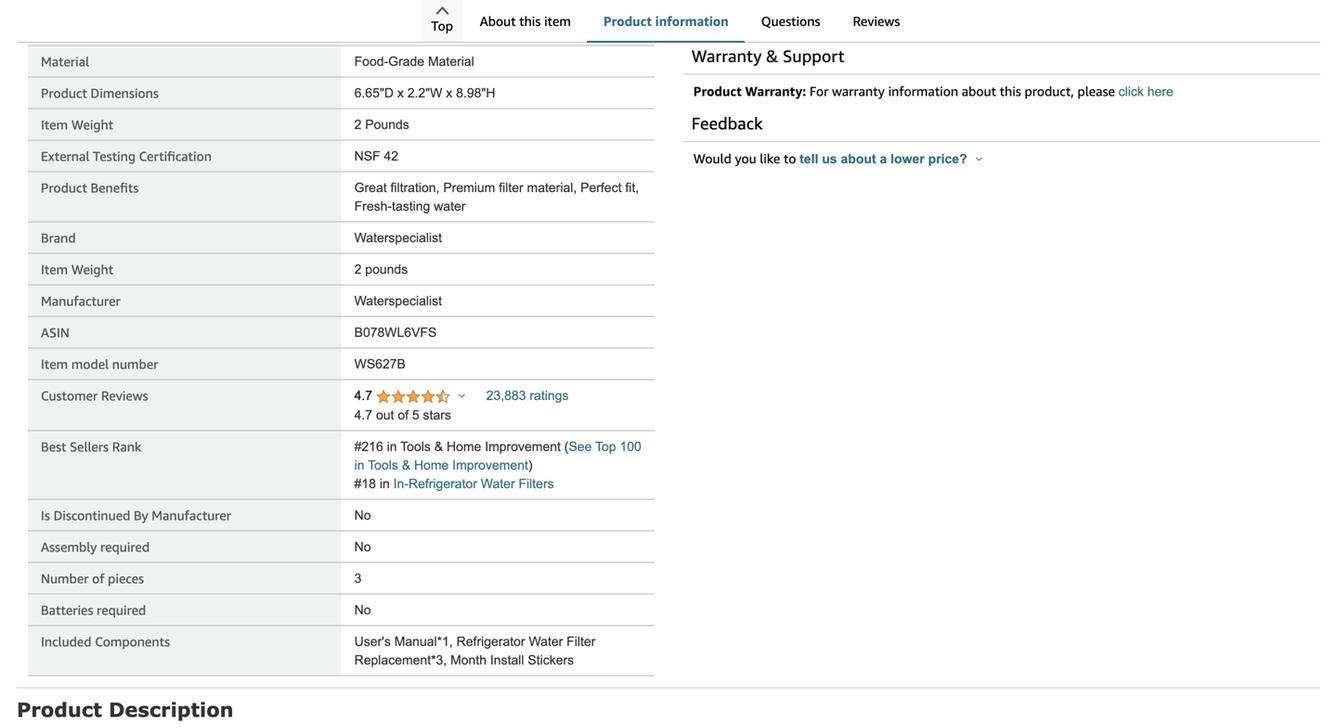 Task type: vqa. For each thing, say whether or not it's contained in the screenshot.
'Included Components' at the left of the page
yes



Task type: locate. For each thing, give the bounding box(es) containing it.
assembly required
[[41, 540, 150, 555]]

improvement up the ')'
[[485, 440, 561, 454]]

0 vertical spatial 4.7
[[354, 389, 376, 403]]

questions
[[761, 13, 821, 29]]

perfect
[[581, 181, 622, 195]]

2 left pounds at the left top
[[354, 262, 362, 277]]

grade
[[388, 54, 425, 69]]

refrigerator up install
[[457, 635, 525, 649]]

manual*1,
[[395, 635, 453, 649]]

0 horizontal spatial top
[[431, 18, 453, 33]]

1 horizontal spatial top
[[595, 440, 616, 454]]

no up 3 on the left bottom of the page
[[354, 540, 371, 555]]

popover image
[[976, 157, 983, 161], [459, 393, 466, 398]]

required for assembly required
[[100, 540, 150, 555]]

2 for 2 pounds
[[354, 262, 362, 277]]

of left pieces
[[92, 571, 104, 587]]

0 vertical spatial popover image
[[976, 157, 983, 161]]

0 horizontal spatial manufacturer
[[41, 294, 121, 309]]

1 horizontal spatial &
[[434, 440, 443, 454]]

weight for 2 pounds
[[71, 262, 113, 277]]

certification
[[139, 149, 212, 164]]

information
[[655, 13, 729, 29], [889, 84, 959, 99]]

1 vertical spatial required
[[97, 603, 146, 618]]

product warranty: for warranty information about this product, please click here
[[694, 84, 1174, 99]]

customer reviews
[[41, 388, 148, 404]]

1 vertical spatial 4.7
[[354, 408, 373, 423]]

information right warranty
[[889, 84, 959, 99]]

1 4.7 from the top
[[354, 389, 376, 403]]

1 vertical spatial water
[[529, 635, 563, 649]]

water down see top 100 in tools & home improvement
[[481, 477, 515, 491]]

1 vertical spatial improvement
[[453, 458, 528, 473]]

4.7 for 4.7
[[354, 389, 376, 403]]

2.2"w
[[408, 86, 442, 100]]

1 horizontal spatial manufacturer
[[152, 508, 231, 523]]

in right the #216
[[387, 440, 397, 454]]

1 vertical spatial home
[[414, 458, 449, 473]]

1 horizontal spatial water
[[529, 635, 563, 649]]

0 horizontal spatial material
[[41, 54, 89, 69]]

0 vertical spatial in
[[387, 440, 397, 454]]

1 vertical spatial &
[[434, 440, 443, 454]]

1 horizontal spatial material
[[428, 54, 474, 69]]

weight down product dimensions
[[71, 117, 113, 132]]

& down stars
[[434, 440, 443, 454]]

4.7
[[354, 389, 376, 403], [354, 408, 373, 423]]

0 horizontal spatial tools
[[368, 458, 398, 473]]

product down external
[[41, 180, 87, 196]]

in left in-
[[380, 477, 390, 491]]

0 horizontal spatial about
[[841, 152, 877, 166]]

ratings
[[530, 389, 569, 403]]

0 vertical spatial top
[[431, 18, 453, 33]]

about left a
[[841, 152, 877, 166]]

0 vertical spatial this
[[519, 13, 541, 29]]

& up in-
[[402, 458, 411, 473]]

product dimensions
[[41, 85, 159, 101]]

1 horizontal spatial information
[[889, 84, 959, 99]]

tell us about a lower price? button
[[800, 152, 983, 166]]

product down included
[[17, 698, 102, 722]]

benefits
[[91, 180, 139, 196]]

manufacturer
[[41, 294, 121, 309], [152, 508, 231, 523]]

pounds
[[365, 118, 409, 132]]

reviews down number
[[101, 388, 148, 404]]

0 vertical spatial home
[[447, 440, 481, 454]]

for
[[810, 84, 829, 99]]

no
[[354, 509, 371, 523], [354, 540, 371, 555], [354, 603, 371, 618]]

item
[[41, 117, 68, 132], [41, 262, 68, 277], [41, 357, 68, 372]]

about
[[480, 13, 516, 29]]

2 waterspecialist from the top
[[354, 294, 442, 308]]

popover image inside '4.7' button
[[459, 393, 466, 398]]

23,883 ratings
[[486, 389, 569, 403]]

product for product benefits
[[41, 180, 87, 196]]

required up pieces
[[100, 540, 150, 555]]

of left '5'
[[398, 408, 409, 423]]

popover image left 23,883
[[459, 393, 466, 398]]

no down #18
[[354, 509, 371, 523]]

1 vertical spatial item weight
[[41, 262, 113, 277]]

0 vertical spatial &
[[766, 46, 779, 66]]

reviews up warranty
[[853, 13, 900, 29]]

1 horizontal spatial tools
[[401, 440, 431, 454]]

in-refrigerator water filters link
[[394, 477, 554, 491]]

& inside see top 100 in tools & home improvement
[[402, 458, 411, 473]]

this
[[519, 13, 541, 29], [1000, 84, 1022, 99]]

description
[[109, 698, 234, 722]]

4.7 left the out
[[354, 408, 373, 423]]

in up #18
[[354, 458, 365, 473]]

tools down the #216
[[368, 458, 398, 473]]

#216 in tools & home improvement (
[[354, 440, 569, 454]]

0 vertical spatial waterspecialist
[[354, 231, 442, 245]]

0 vertical spatial no
[[354, 509, 371, 523]]

this left product,
[[1000, 84, 1022, 99]]

4.7 inside button
[[354, 389, 376, 403]]

product right item at the top of page
[[604, 13, 652, 29]]

support
[[783, 46, 845, 66]]

1 2 from the top
[[354, 118, 362, 132]]

nsf
[[354, 149, 380, 163]]

1 horizontal spatial about
[[962, 84, 997, 99]]

0 vertical spatial item weight
[[41, 117, 113, 132]]

1 vertical spatial about
[[841, 152, 877, 166]]

reviews
[[853, 13, 900, 29], [101, 388, 148, 404]]

water up stickers
[[529, 635, 563, 649]]

about
[[962, 84, 997, 99], [841, 152, 877, 166]]

0 vertical spatial 2
[[354, 118, 362, 132]]

home up the #18 in in-refrigerator water filters
[[414, 458, 449, 473]]

0 vertical spatial weight
[[71, 117, 113, 132]]

weight for 2 pounds
[[71, 117, 113, 132]]

1 vertical spatial weight
[[71, 262, 113, 277]]

0 vertical spatial reviews
[[853, 13, 900, 29]]

tasting
[[392, 199, 430, 214]]

best
[[41, 439, 66, 455]]

item up external
[[41, 117, 68, 132]]

material up product dimensions
[[41, 54, 89, 69]]

0 vertical spatial required
[[100, 540, 150, 555]]

1 horizontal spatial popover image
[[976, 157, 983, 161]]

4.7 up the out
[[354, 389, 376, 403]]

0 vertical spatial water
[[481, 477, 515, 491]]

1 horizontal spatial x
[[446, 86, 453, 100]]

top left 100
[[595, 440, 616, 454]]

2 left pounds
[[354, 118, 362, 132]]

0 vertical spatial information
[[655, 13, 729, 29]]

product left the dimensions
[[41, 85, 87, 101]]

1 no from the top
[[354, 509, 371, 523]]

1 vertical spatial no
[[354, 540, 371, 555]]

3 no from the top
[[354, 603, 371, 618]]

0 horizontal spatial reviews
[[101, 388, 148, 404]]

water inside "user's manual*1, refrigerator water filter replacement*3, month install stickers"
[[529, 635, 563, 649]]

no down 3 on the left bottom of the page
[[354, 603, 371, 618]]

tools down '5'
[[401, 440, 431, 454]]

improvement
[[485, 440, 561, 454], [453, 458, 528, 473]]

& up warranty: at the top of the page
[[766, 46, 779, 66]]

included
[[41, 634, 92, 650]]

item weight down brand
[[41, 262, 113, 277]]

refrigerator down #216 in tools & home improvement (
[[409, 477, 477, 491]]

x right 2.2"w
[[446, 86, 453, 100]]

material up 8.98"h
[[428, 54, 474, 69]]

1 vertical spatial top
[[595, 440, 616, 454]]

1 vertical spatial item
[[41, 262, 68, 277]]

required down pieces
[[97, 603, 146, 618]]

1 vertical spatial 2
[[354, 262, 362, 277]]

about left product,
[[962, 84, 997, 99]]

material
[[41, 54, 89, 69], [428, 54, 474, 69]]

improvement up in-refrigerator water filters link at the bottom left of page
[[453, 458, 528, 473]]

2 2 from the top
[[354, 262, 362, 277]]

1 vertical spatial popover image
[[459, 393, 466, 398]]

product for product description
[[17, 698, 102, 722]]

1 x from the left
[[397, 86, 404, 100]]

1 waterspecialist from the top
[[354, 231, 442, 245]]

2 4.7 from the top
[[354, 408, 373, 423]]

manufacturer right the by
[[152, 508, 231, 523]]

0 vertical spatial about
[[962, 84, 997, 99]]

tools inside see top 100 in tools & home improvement
[[368, 458, 398, 473]]

1 vertical spatial reviews
[[101, 388, 148, 404]]

fit,
[[625, 181, 639, 195]]

1 vertical spatial in
[[354, 458, 365, 473]]

0 horizontal spatial information
[[655, 13, 729, 29]]

1 weight from the top
[[71, 117, 113, 132]]

item down "asin"
[[41, 357, 68, 372]]

top up 'food-grade material'
[[431, 18, 453, 33]]

2 weight from the top
[[71, 262, 113, 277]]

2 no from the top
[[354, 540, 371, 555]]

waterspecialist up pounds at the left top
[[354, 231, 442, 245]]

click
[[1119, 85, 1144, 99]]

1 vertical spatial refrigerator
[[457, 635, 525, 649]]

1 item from the top
[[41, 117, 68, 132]]

x
[[397, 86, 404, 100], [446, 86, 453, 100]]

external testing certification
[[41, 149, 212, 164]]

item weight up external
[[41, 117, 113, 132]]

2 pounds
[[354, 262, 408, 277]]

customer
[[41, 388, 98, 404]]

user's
[[354, 635, 391, 649]]

in inside see top 100 in tools & home improvement
[[354, 458, 365, 473]]

x left 2.2"w
[[397, 86, 404, 100]]

food-grade material
[[354, 54, 474, 69]]

item down brand
[[41, 262, 68, 277]]

item weight
[[41, 117, 113, 132], [41, 262, 113, 277]]

1 vertical spatial waterspecialist
[[354, 294, 442, 308]]

waterspecialist
[[354, 231, 442, 245], [354, 294, 442, 308]]

manufacturer up "asin"
[[41, 294, 121, 309]]

waterspecialist up b078wl6vfs
[[354, 294, 442, 308]]

item weight for 2 pounds
[[41, 262, 113, 277]]

tools
[[401, 440, 431, 454], [368, 458, 398, 473]]

here
[[1148, 85, 1174, 99]]

warranty & support
[[692, 46, 845, 66]]

you
[[735, 151, 757, 166]]

batteries required
[[41, 603, 146, 618]]

popover image right price?
[[976, 157, 983, 161]]

top
[[431, 18, 453, 33], [595, 440, 616, 454]]

0 horizontal spatial of
[[92, 571, 104, 587]]

in
[[387, 440, 397, 454], [354, 458, 365, 473], [380, 477, 390, 491]]

ws627b
[[354, 357, 406, 372]]

2
[[354, 118, 362, 132], [354, 262, 362, 277]]

filters
[[519, 477, 554, 491]]

2 x from the left
[[446, 86, 453, 100]]

0 horizontal spatial x
[[397, 86, 404, 100]]

2 vertical spatial no
[[354, 603, 371, 618]]

1 horizontal spatial of
[[398, 408, 409, 423]]

1 horizontal spatial this
[[1000, 84, 1022, 99]]

42
[[384, 149, 399, 163]]

4.7 for 4.7 out of 5 stars
[[354, 408, 373, 423]]

this left item at the top of page
[[519, 13, 541, 29]]

great filtration, premium filter material, perfect fit, fresh-tasting water
[[354, 181, 639, 214]]

food-
[[354, 54, 388, 69]]

no for batteries required
[[354, 603, 371, 618]]

tell
[[800, 152, 819, 166]]

item for pounds
[[41, 117, 68, 132]]

2 vertical spatial &
[[402, 458, 411, 473]]

asin
[[41, 325, 70, 340]]

product up feedback
[[694, 84, 742, 99]]

weight down brand
[[71, 262, 113, 277]]

2 item from the top
[[41, 262, 68, 277]]

information up warranty
[[655, 13, 729, 29]]

1 vertical spatial tools
[[368, 458, 398, 473]]

&
[[766, 46, 779, 66], [434, 440, 443, 454], [402, 458, 411, 473]]

1 item weight from the top
[[41, 117, 113, 132]]

2 item weight from the top
[[41, 262, 113, 277]]

1 horizontal spatial reviews
[[853, 13, 900, 29]]

#18 in in-refrigerator water filters
[[354, 477, 554, 491]]

home up in-refrigerator water filters link at the bottom left of page
[[447, 440, 481, 454]]

2 vertical spatial item
[[41, 357, 68, 372]]

1 vertical spatial of
[[92, 571, 104, 587]]

0 vertical spatial item
[[41, 117, 68, 132]]

2 vertical spatial in
[[380, 477, 390, 491]]

0 horizontal spatial &
[[402, 458, 411, 473]]

0 horizontal spatial popover image
[[459, 393, 466, 398]]



Task type: describe. For each thing, give the bounding box(es) containing it.
3
[[354, 572, 362, 586]]

top inside see top 100 in tools & home improvement
[[595, 440, 616, 454]]

warranty
[[832, 84, 885, 99]]

number
[[112, 357, 158, 372]]

month
[[451, 653, 487, 668]]

warranty:
[[745, 84, 806, 99]]

to
[[784, 151, 796, 166]]

#216
[[354, 440, 383, 454]]

user's manual*1, refrigerator water filter replacement*3, month install stickers
[[354, 635, 596, 668]]

2 horizontal spatial &
[[766, 46, 779, 66]]

dimensions
[[91, 85, 159, 101]]

5
[[412, 408, 420, 423]]

in-
[[394, 477, 409, 491]]

water
[[434, 199, 466, 214]]

pieces
[[108, 571, 144, 587]]

tell us about a lower price?
[[800, 152, 971, 166]]

2 for 2 pounds
[[354, 118, 362, 132]]

external
[[41, 149, 89, 164]]

1 vertical spatial manufacturer
[[152, 508, 231, 523]]

100
[[620, 440, 642, 454]]

nsf 42
[[354, 149, 399, 163]]

home inside see top 100 in tools & home improvement
[[414, 458, 449, 473]]

product,
[[1025, 84, 1075, 99]]

0 vertical spatial manufacturer
[[41, 294, 121, 309]]

item
[[544, 13, 571, 29]]

pounds
[[365, 262, 408, 277]]

1 vertical spatial this
[[1000, 84, 1022, 99]]

filter
[[499, 181, 524, 195]]

1 material from the left
[[41, 54, 89, 69]]

filtration,
[[391, 181, 440, 195]]

6.65"d
[[354, 86, 394, 100]]

is
[[41, 508, 50, 523]]

by
[[134, 508, 148, 523]]

number of pieces
[[41, 571, 144, 587]]

included components
[[41, 634, 170, 650]]

testing
[[93, 149, 136, 164]]

6.65"d x 2.2"w x 8.98"h
[[354, 86, 496, 100]]

item for pounds
[[41, 262, 68, 277]]

no for is discontinued by manufacturer
[[354, 509, 371, 523]]

product for product warranty: for warranty information about this product, please click here
[[694, 84, 742, 99]]

see top 100 in tools & home improvement
[[354, 440, 642, 473]]

0 vertical spatial refrigerator
[[409, 477, 477, 491]]

replacement*3,
[[354, 653, 447, 668]]

b078wl6vfs
[[354, 326, 437, 340]]

8.98"h
[[456, 86, 496, 100]]

components
[[95, 634, 170, 650]]

best sellers rank
[[41, 439, 142, 455]]

discontinued
[[54, 508, 130, 523]]

lower
[[891, 152, 925, 166]]

2 material from the left
[[428, 54, 474, 69]]

would
[[694, 151, 732, 166]]

product description
[[17, 698, 234, 722]]

us
[[822, 152, 837, 166]]

install
[[490, 653, 524, 668]]

improvement inside see top 100 in tools & home improvement
[[453, 458, 528, 473]]

refrigerator inside "user's manual*1, refrigerator water filter replacement*3, month install stickers"
[[457, 635, 525, 649]]

4.7 out of 5 stars
[[354, 408, 451, 423]]

3 item from the top
[[41, 357, 68, 372]]

2 pounds
[[354, 118, 409, 132]]

0 vertical spatial tools
[[401, 440, 431, 454]]

waterspecialist for brand
[[354, 231, 442, 245]]

number
[[41, 571, 89, 587]]

premium
[[443, 181, 495, 195]]

see
[[569, 440, 592, 454]]

1 vertical spatial information
[[889, 84, 959, 99]]

waterspecialist for manufacturer
[[354, 294, 442, 308]]

required for batteries required
[[97, 603, 146, 618]]

filter
[[567, 635, 596, 649]]

product for product dimensions
[[41, 85, 87, 101]]

item weight for 2 pounds
[[41, 117, 113, 132]]

click here link
[[1119, 85, 1174, 99]]

23,883 ratings link
[[486, 389, 569, 403]]

is discontinued by manufacturer
[[41, 508, 231, 523]]

like
[[760, 151, 781, 166]]

about this item
[[480, 13, 571, 29]]

item model number
[[41, 357, 158, 372]]

great
[[354, 181, 387, 195]]

a
[[880, 152, 887, 166]]

please
[[1078, 84, 1116, 99]]

product for product information
[[604, 13, 652, 29]]

0 horizontal spatial this
[[519, 13, 541, 29]]

product benefits
[[41, 180, 139, 196]]

)
[[528, 458, 533, 473]]

no for assembly required
[[354, 540, 371, 555]]

fresh-
[[354, 199, 392, 214]]

warranty
[[692, 46, 762, 66]]

rank
[[112, 439, 142, 455]]

0 vertical spatial improvement
[[485, 440, 561, 454]]

would you like to
[[694, 151, 800, 166]]

0 horizontal spatial water
[[481, 477, 515, 491]]

4.7 button
[[354, 389, 466, 406]]

price?
[[929, 152, 968, 166]]

assembly
[[41, 540, 97, 555]]

sellers
[[70, 439, 109, 455]]

(
[[565, 440, 569, 454]]

stars
[[423, 408, 451, 423]]

material,
[[527, 181, 577, 195]]

23,883
[[486, 389, 526, 403]]

in for #18
[[380, 477, 390, 491]]

0 vertical spatial of
[[398, 408, 409, 423]]

in for #216
[[387, 440, 397, 454]]

popover image inside tell us about a lower price? button
[[976, 157, 983, 161]]



